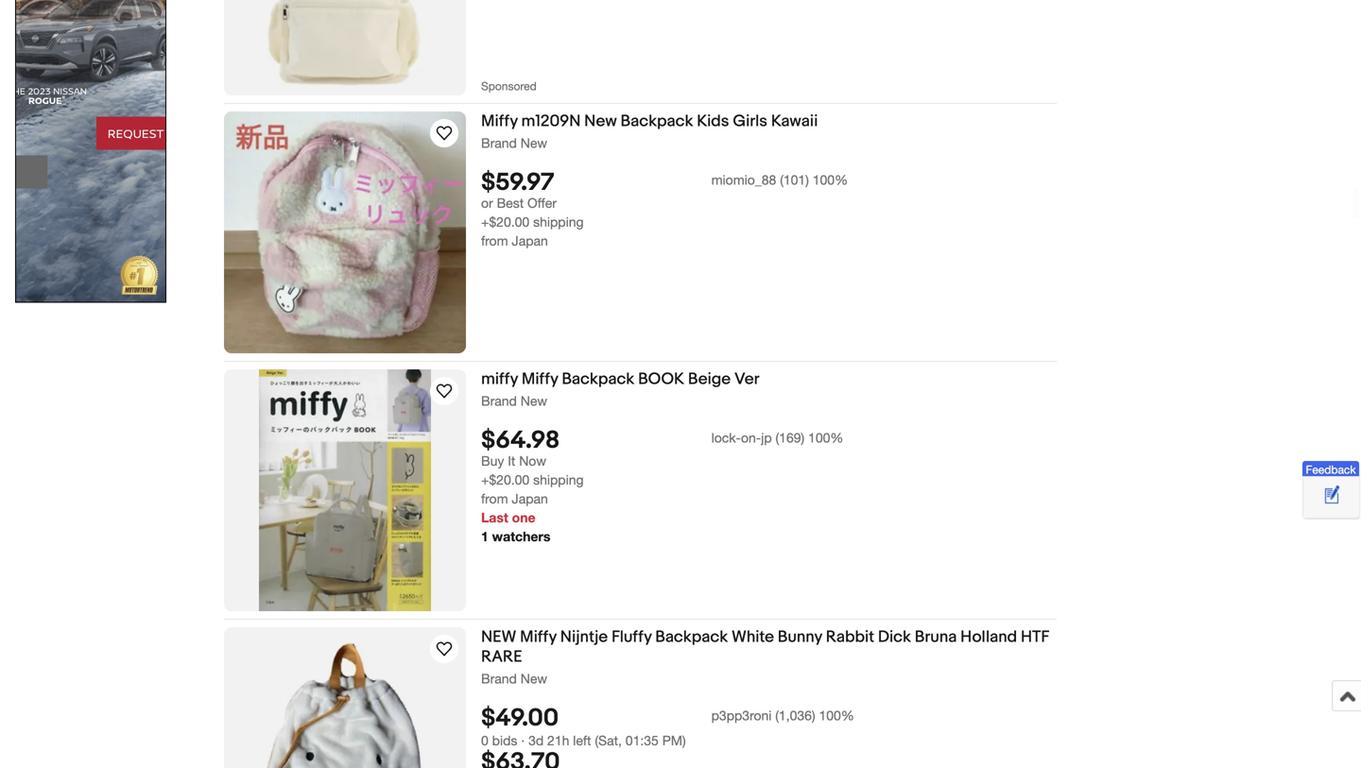 Task type: vqa. For each thing, say whether or not it's contained in the screenshot.
0
yes



Task type: locate. For each thing, give the bounding box(es) containing it.
3 brand from the top
[[481, 671, 517, 687]]

0 vertical spatial shipping
[[533, 214, 584, 230]]

nijntje
[[560, 628, 608, 648]]

0 vertical spatial +$20.00
[[481, 214, 530, 230]]

backpack left the kids
[[621, 112, 693, 131]]

feedback
[[1306, 463, 1356, 476]]

21h
[[547, 733, 570, 749]]

0 vertical spatial miffy
[[481, 112, 518, 131]]

book
[[638, 370, 685, 389]]

backpack right fluffy
[[655, 628, 728, 648]]

new
[[584, 112, 617, 131], [521, 135, 547, 151], [521, 393, 547, 409], [521, 671, 547, 687]]

100% inside p3pp3roni (1,036) 100% 0 bids · 3d 21h left (sat, 01:35 pm)
[[819, 708, 854, 724]]

miffy inside new miffy nijntje fluffy backpack white bunny rabbit dick bruna holland htf rare brand new
[[520, 628, 557, 648]]

+$20.00 down best
[[481, 214, 530, 230]]

from
[[481, 233, 508, 249], [481, 491, 508, 507]]

brand
[[481, 135, 517, 151], [481, 393, 517, 409], [481, 671, 517, 687]]

brand down miffy
[[481, 393, 517, 409]]

japan inside "lock-on-jp (169) 100% buy it now +$20.00 shipping from japan last one 1 watchers"
[[512, 491, 548, 507]]

2 vertical spatial brand
[[481, 671, 517, 687]]

$49.00
[[481, 704, 559, 734]]

1 vertical spatial 100%
[[808, 430, 844, 446]]

japan down offer
[[512, 233, 548, 249]]

+$20.00 inside "lock-on-jp (169) 100% buy it now +$20.00 shipping from japan last one 1 watchers"
[[481, 472, 530, 488]]

miffy miffy backpack book beige ver brand new
[[481, 370, 760, 409]]

on-
[[741, 430, 761, 446]]

miomio_88
[[711, 172, 776, 188]]

0 vertical spatial brand
[[481, 135, 517, 151]]

backpack left the "book"
[[562, 370, 635, 389]]

miffy right miffy
[[522, 370, 558, 389]]

2 shipping from the top
[[533, 472, 584, 488]]

miffy m1209n  new  backpack kids girls kawaii image
[[224, 112, 466, 354]]

1 from from the top
[[481, 233, 508, 249]]

100% right (1,036)
[[819, 708, 854, 724]]

offer
[[528, 195, 557, 211]]

miffy right new
[[520, 628, 557, 648]]

new down rare
[[521, 671, 547, 687]]

1 vertical spatial +$20.00
[[481, 472, 530, 488]]

miomio_88 (101) 100% or best offer +$20.00 shipping from japan
[[481, 172, 848, 249]]

from inside "lock-on-jp (169) 100% buy it now +$20.00 shipping from japan last one 1 watchers"
[[481, 491, 508, 507]]

miffy for $49.00
[[520, 628, 557, 648]]

100% inside miomio_88 (101) 100% or best offer +$20.00 shipping from japan
[[813, 172, 848, 188]]

new up $64.98
[[521, 393, 547, 409]]

backpack
[[621, 112, 693, 131], [562, 370, 635, 389], [655, 628, 728, 648]]

last
[[481, 510, 508, 526]]

3d
[[529, 733, 544, 749]]

miffy
[[481, 370, 518, 389]]

from down or
[[481, 233, 508, 249]]

100% right (169)
[[808, 430, 844, 446]]

or
[[481, 195, 493, 211]]

2 from from the top
[[481, 491, 508, 507]]

0 vertical spatial from
[[481, 233, 508, 249]]

miffy m1209n  new  backpack kids girls kawaii link
[[481, 112, 1057, 135]]

2 vertical spatial miffy
[[520, 628, 557, 648]]

0 vertical spatial backpack
[[621, 112, 693, 131]]

shipping down offer
[[533, 214, 584, 230]]

miffy left m1209n
[[481, 112, 518, 131]]

bruna
[[915, 628, 957, 648]]

left
[[573, 733, 591, 749]]

miffy
[[481, 112, 518, 131], [522, 370, 558, 389], [520, 628, 557, 648]]

1 shipping from the top
[[533, 214, 584, 230]]

advertisement region
[[15, 0, 166, 303]]

1 vertical spatial from
[[481, 491, 508, 507]]

shipping inside miomio_88 (101) 100% or best offer +$20.00 shipping from japan
[[533, 214, 584, 230]]

·
[[521, 733, 525, 749]]

dick
[[878, 628, 911, 648]]

1 vertical spatial shipping
[[533, 472, 584, 488]]

jp
[[761, 430, 772, 446]]

1 vertical spatial backpack
[[562, 370, 635, 389]]

(169)
[[776, 430, 805, 446]]

white
[[732, 628, 774, 648]]

1 brand from the top
[[481, 135, 517, 151]]

backpack inside new miffy nijntje fluffy backpack white bunny rabbit dick bruna holland htf rare brand new
[[655, 628, 728, 648]]

brand inside miffy miffy backpack book beige ver brand new
[[481, 393, 517, 409]]

0 vertical spatial 100%
[[813, 172, 848, 188]]

100%
[[813, 172, 848, 188], [808, 430, 844, 446], [819, 708, 854, 724]]

1 vertical spatial brand
[[481, 393, 517, 409]]

shipping
[[533, 214, 584, 230], [533, 472, 584, 488]]

(101)
[[780, 172, 809, 188]]

miffy inside miffy miffy backpack book beige ver brand new
[[522, 370, 558, 389]]

1 vertical spatial miffy
[[522, 370, 558, 389]]

1 +$20.00 from the top
[[481, 214, 530, 230]]

new inside miffy miffy backpack book beige ver brand new
[[521, 393, 547, 409]]

girls
[[733, 112, 768, 131]]

from up last
[[481, 491, 508, 507]]

1 japan from the top
[[512, 233, 548, 249]]

0 vertical spatial japan
[[512, 233, 548, 249]]

(1,036)
[[776, 708, 815, 724]]

2 vertical spatial 100%
[[819, 708, 854, 724]]

brand inside new miffy nijntje fluffy backpack white bunny rabbit dick bruna holland htf rare brand new
[[481, 671, 517, 687]]

from inside miomio_88 (101) 100% or best offer +$20.00 shipping from japan
[[481, 233, 508, 249]]

shipping down now
[[533, 472, 584, 488]]

1 vertical spatial japan
[[512, 491, 548, 507]]

2 vertical spatial backpack
[[655, 628, 728, 648]]

ver
[[735, 370, 760, 389]]

buy
[[481, 453, 504, 469]]

japan inside miomio_88 (101) 100% or best offer +$20.00 shipping from japan
[[512, 233, 548, 249]]

japan up one
[[512, 491, 548, 507]]

+$20.00
[[481, 214, 530, 230], [481, 472, 530, 488]]

merry jenny miffy miffy backpack merry jenny rucksack from japan image
[[254, 0, 436, 95]]

miffy miffy backpack book beige ver heading
[[481, 370, 760, 389]]

2 japan from the top
[[512, 491, 548, 507]]

brand down rare
[[481, 671, 517, 687]]

brand up '$59.97' at the top left of page
[[481, 135, 517, 151]]

japan
[[512, 233, 548, 249], [512, 491, 548, 507]]

2 +$20.00 from the top
[[481, 472, 530, 488]]

+$20.00 down 'it'
[[481, 472, 530, 488]]

100% right the (101)
[[813, 172, 848, 188]]

kids
[[697, 112, 729, 131]]

2 brand from the top
[[481, 393, 517, 409]]



Task type: describe. For each thing, give the bounding box(es) containing it.
bunny
[[778, 628, 822, 648]]

brand inside miffy m1209n  new  backpack kids girls kawaii brand new
[[481, 135, 517, 151]]

one
[[512, 510, 536, 526]]

100% for (1,036)
[[819, 708, 854, 724]]

new miffy nijntje fluffy backpack white bunny rabbit dick bruna holland htf rare link
[[481, 628, 1057, 671]]

rare
[[481, 648, 522, 667]]

miffy for $64.98
[[522, 370, 558, 389]]

new miffy nijntje fluffy backpack white bunny rabbit dick bruna holland htf rare brand new
[[481, 628, 1049, 687]]

shipping inside "lock-on-jp (169) 100% buy it now +$20.00 shipping from japan last one 1 watchers"
[[533, 472, 584, 488]]

holland
[[961, 628, 1017, 648]]

$64.98
[[481, 427, 560, 456]]

+$20.00 inside miomio_88 (101) 100% or best offer +$20.00 shipping from japan
[[481, 214, 530, 230]]

100% inside "lock-on-jp (169) 100% buy it now +$20.00 shipping from japan last one 1 watchers"
[[808, 430, 844, 446]]

new miffy nijntje fluffy backpack white bunny rabbit dick bruna holland htf rare heading
[[481, 628, 1049, 667]]

fluffy
[[612, 628, 652, 648]]

1
[[481, 529, 489, 545]]

lock-
[[711, 430, 741, 446]]

watch miffy m1209n  new  backpack kids girls kawaii image
[[433, 122, 456, 145]]

beige
[[688, 370, 731, 389]]

100% for (101)
[[813, 172, 848, 188]]

0
[[481, 733, 489, 749]]

$59.97
[[481, 168, 554, 198]]

new
[[481, 628, 516, 648]]

pm)
[[662, 733, 686, 749]]

miffy m1209n  new  backpack kids girls kawaii brand new
[[481, 112, 818, 151]]

watch miffy miffy backpack book beige ver image
[[433, 380, 456, 403]]

miffy inside miffy m1209n  new  backpack kids girls kawaii brand new
[[481, 112, 518, 131]]

lock-on-jp (169) 100% buy it now +$20.00 shipping from japan last one 1 watchers
[[481, 430, 844, 545]]

rabbit
[[826, 628, 875, 648]]

miffy m1209n  new  backpack kids girls kawaii heading
[[481, 112, 818, 131]]

p3pp3roni (1,036) 100% 0 bids · 3d 21h left (sat, 01:35 pm)
[[481, 708, 854, 749]]

watchers
[[492, 529, 551, 545]]

htf
[[1021, 628, 1049, 648]]

bids
[[492, 733, 517, 749]]

it
[[508, 453, 516, 469]]

new down m1209n
[[521, 135, 547, 151]]

01:35
[[626, 733, 659, 749]]

m1209n
[[521, 112, 581, 131]]

new inside new miffy nijntje fluffy backpack white bunny rabbit dick bruna holland htf rare brand new
[[521, 671, 547, 687]]

new right m1209n
[[584, 112, 617, 131]]

backpack inside miffy miffy backpack book beige ver brand new
[[562, 370, 635, 389]]

now
[[519, 453, 546, 469]]

backpack inside miffy m1209n  new  backpack kids girls kawaii brand new
[[621, 112, 693, 131]]

watch new miffy nijntje fluffy backpack white bunny rabbit dick bruna holland htf rare image
[[433, 638, 456, 661]]

(sat,
[[595, 733, 622, 749]]

miffy miffy backpack book beige ver link
[[481, 370, 1057, 393]]

new miffy nijntje fluffy backpack white bunny rabbit dick bruna holland htf rare image
[[251, 628, 439, 769]]

p3pp3roni
[[711, 708, 772, 724]]

miffy miffy backpack book beige ver image
[[259, 370, 431, 612]]

kawaii
[[771, 112, 818, 131]]

best
[[497, 195, 524, 211]]



